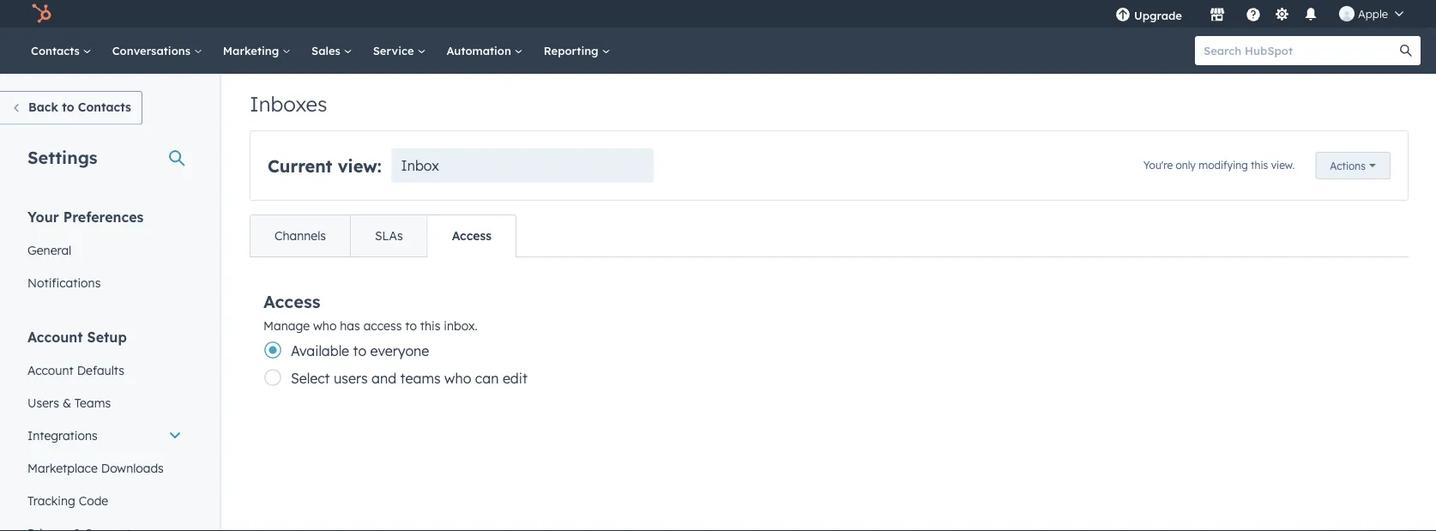 Task type: vqa. For each thing, say whether or not it's contained in the screenshot.
Search HubSpot search box on the right top of page
yes



Task type: describe. For each thing, give the bounding box(es) containing it.
inbox button
[[392, 148, 654, 183]]

available
[[291, 342, 349, 360]]

your preferences element
[[17, 207, 192, 299]]

search image
[[1401, 45, 1413, 57]]

notifications link
[[17, 266, 192, 299]]

upgrade image
[[1116, 8, 1131, 23]]

marketplace
[[27, 460, 98, 475]]

current view:
[[268, 155, 382, 176]]

Search HubSpot search field
[[1196, 36, 1406, 65]]

upgrade
[[1135, 8, 1183, 22]]

settings image
[[1275, 7, 1290, 23]]

tab list containing channels
[[250, 215, 517, 257]]

defaults
[[77, 363, 124, 378]]

help button
[[1239, 0, 1268, 27]]

view:
[[338, 155, 382, 176]]

slas
[[375, 228, 403, 243]]

edit
[[503, 370, 528, 387]]

inboxes
[[250, 91, 328, 117]]

automation link
[[436, 27, 534, 74]]

select
[[291, 370, 330, 387]]

notifications image
[[1304, 8, 1319, 23]]

service
[[373, 43, 417, 58]]

setup
[[87, 328, 127, 345]]

marketing link
[[213, 27, 301, 74]]

everyone
[[370, 342, 429, 360]]

hubspot link
[[21, 3, 64, 24]]

users & teams
[[27, 395, 111, 410]]

users
[[334, 370, 368, 387]]

manage
[[263, 318, 310, 333]]

reporting
[[544, 43, 602, 58]]

integrations
[[27, 428, 98, 443]]

modifying
[[1199, 158, 1249, 171]]

select users and teams who can edit
[[291, 370, 528, 387]]

sales link
[[301, 27, 363, 74]]

to inside access manage who has access to this inbox.
[[405, 318, 417, 333]]

only
[[1176, 158, 1196, 171]]

search button
[[1392, 36, 1421, 65]]

marketplace downloads link
[[17, 452, 192, 484]]

notifications
[[27, 275, 101, 290]]

back to contacts link
[[0, 91, 142, 125]]

preferences
[[63, 208, 144, 225]]

teams
[[75, 395, 111, 410]]

account setup
[[27, 328, 127, 345]]

users & teams link
[[17, 387, 192, 419]]

service link
[[363, 27, 436, 74]]



Task type: locate. For each thing, give the bounding box(es) containing it.
marketing
[[223, 43, 282, 58]]

available to everyone
[[291, 342, 429, 360]]

bob builder image
[[1340, 6, 1355, 21]]

settings
[[27, 146, 97, 168]]

access
[[452, 228, 492, 243], [263, 291, 321, 312]]

contacts link
[[21, 27, 102, 74]]

1 vertical spatial to
[[405, 318, 417, 333]]

access for access manage who has access to this inbox.
[[263, 291, 321, 312]]

who inside access manage who has access to this inbox.
[[313, 318, 337, 333]]

1 account from the top
[[27, 328, 83, 345]]

integrations button
[[17, 419, 192, 452]]

0 horizontal spatial who
[[313, 318, 337, 333]]

account for account defaults
[[27, 363, 74, 378]]

automation
[[447, 43, 515, 58]]

account up "account defaults"
[[27, 328, 83, 345]]

1 vertical spatial access
[[263, 291, 321, 312]]

back
[[28, 100, 58, 115]]

to
[[62, 100, 74, 115], [405, 318, 417, 333], [353, 342, 367, 360]]

sales
[[312, 43, 344, 58]]

has
[[340, 318, 360, 333]]

0 vertical spatial who
[[313, 318, 337, 333]]

1 vertical spatial this
[[420, 318, 441, 333]]

0 horizontal spatial this
[[420, 318, 441, 333]]

access for access
[[452, 228, 492, 243]]

1 vertical spatial contacts
[[78, 100, 131, 115]]

0 vertical spatial to
[[62, 100, 74, 115]]

account defaults
[[27, 363, 124, 378]]

who
[[313, 318, 337, 333], [445, 370, 472, 387]]

apple
[[1359, 6, 1389, 21]]

inbox.
[[444, 318, 478, 333]]

account for account setup
[[27, 328, 83, 345]]

general
[[27, 242, 71, 257]]

conversations
[[112, 43, 194, 58]]

help image
[[1246, 8, 1262, 23]]

contacts right back
[[78, 100, 131, 115]]

1 horizontal spatial this
[[1251, 158, 1269, 171]]

1 vertical spatial account
[[27, 363, 74, 378]]

account setup element
[[17, 327, 192, 531]]

tracking code
[[27, 493, 108, 508]]

to right back
[[62, 100, 74, 115]]

access inside "link"
[[452, 228, 492, 243]]

hubspot image
[[31, 3, 51, 24]]

1 horizontal spatial to
[[353, 342, 367, 360]]

tracking code link
[[17, 484, 192, 517]]

marketplaces image
[[1210, 8, 1226, 23]]

access
[[364, 318, 402, 333]]

to down "has"
[[353, 342, 367, 360]]

access inside access manage who has access to this inbox.
[[263, 291, 321, 312]]

to for contacts
[[62, 100, 74, 115]]

this left 'view.'
[[1251, 158, 1269, 171]]

0 vertical spatial contacts
[[31, 43, 83, 58]]

downloads
[[101, 460, 164, 475]]

contacts
[[31, 43, 83, 58], [78, 100, 131, 115]]

marketplaces button
[[1200, 0, 1236, 27]]

who left can
[[445, 370, 472, 387]]

to up everyone
[[405, 318, 417, 333]]

this
[[1251, 158, 1269, 171], [420, 318, 441, 333]]

access link
[[427, 215, 516, 257]]

access up manage
[[263, 291, 321, 312]]

1 horizontal spatial who
[[445, 370, 472, 387]]

notifications button
[[1297, 0, 1326, 27]]

contacts down hubspot link at the left top of page
[[31, 43, 83, 58]]

this left inbox.
[[420, 318, 441, 333]]

users
[[27, 395, 59, 410]]

account defaults link
[[17, 354, 192, 387]]

you're only modifying this view.
[[1144, 158, 1295, 171]]

2 account from the top
[[27, 363, 74, 378]]

0 horizontal spatial access
[[263, 291, 321, 312]]

0 vertical spatial account
[[27, 328, 83, 345]]

settings link
[[1272, 5, 1293, 23]]

1 horizontal spatial access
[[452, 228, 492, 243]]

teams
[[400, 370, 441, 387]]

channels link
[[251, 215, 350, 257]]

access manage who has access to this inbox.
[[263, 291, 478, 333]]

apple button
[[1329, 0, 1414, 27]]

inbox
[[401, 157, 439, 174]]

can
[[475, 370, 499, 387]]

account
[[27, 328, 83, 345], [27, 363, 74, 378]]

actions
[[1331, 159, 1366, 172]]

you're
[[1144, 158, 1173, 171]]

reporting link
[[534, 27, 621, 74]]

who left "has"
[[313, 318, 337, 333]]

0 vertical spatial access
[[452, 228, 492, 243]]

slas link
[[350, 215, 427, 257]]

menu containing apple
[[1104, 0, 1416, 27]]

&
[[63, 395, 71, 410]]

access right slas
[[452, 228, 492, 243]]

actions button
[[1316, 152, 1391, 179]]

to for everyone
[[353, 342, 367, 360]]

this inside access manage who has access to this inbox.
[[420, 318, 441, 333]]

0 vertical spatial this
[[1251, 158, 1269, 171]]

tab list
[[250, 215, 517, 257]]

tracking
[[27, 493, 75, 508]]

2 horizontal spatial to
[[405, 318, 417, 333]]

0 horizontal spatial to
[[62, 100, 74, 115]]

conversations link
[[102, 27, 213, 74]]

and
[[372, 370, 397, 387]]

back to contacts
[[28, 100, 131, 115]]

2 vertical spatial to
[[353, 342, 367, 360]]

general link
[[17, 234, 192, 266]]

menu
[[1104, 0, 1416, 27]]

code
[[79, 493, 108, 508]]

view.
[[1272, 158, 1295, 171]]

account up users
[[27, 363, 74, 378]]

your preferences
[[27, 208, 144, 225]]

your
[[27, 208, 59, 225]]

marketplace downloads
[[27, 460, 164, 475]]

current
[[268, 155, 333, 176]]

1 vertical spatial who
[[445, 370, 472, 387]]

channels
[[275, 228, 326, 243]]



